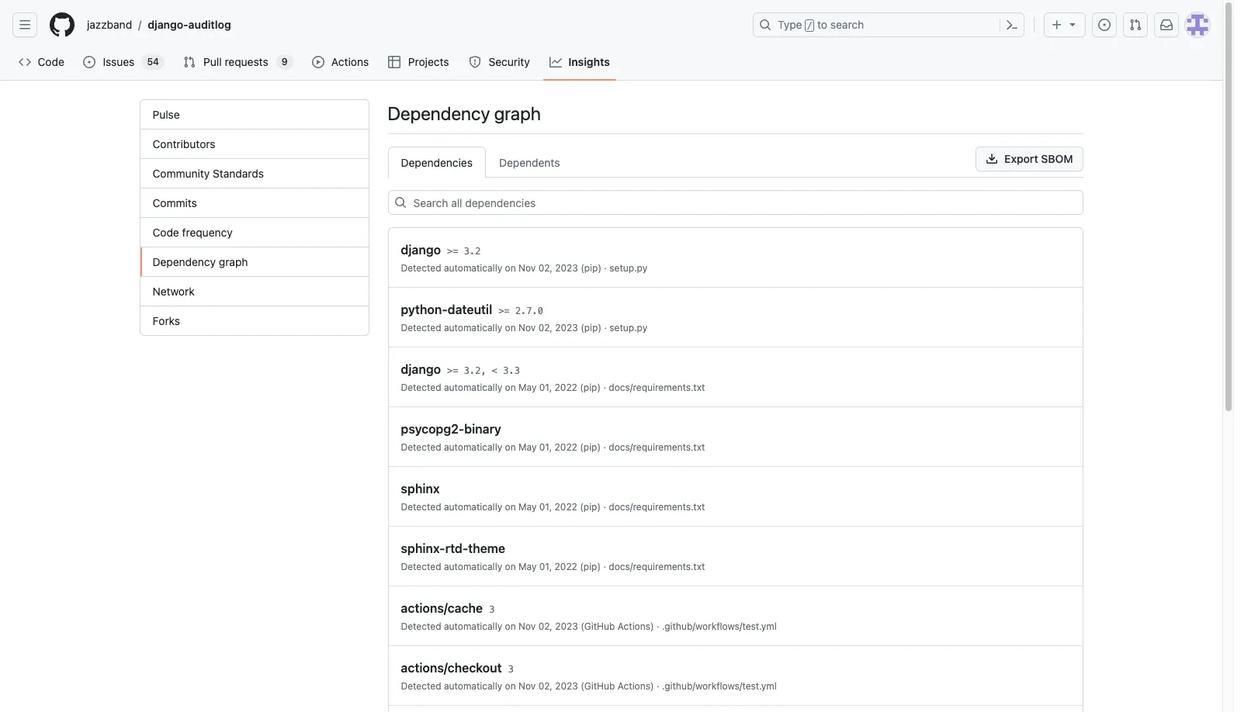 Task type: locate. For each thing, give the bounding box(es) containing it.
docs/requirements.txt inside sphinx detected automatically on may 01, 2022 (pip)   · docs/requirements.txt
[[609, 502, 705, 513]]

/ inside jazzband / django-auditlog
[[138, 18, 142, 31]]

1 vertical spatial graph
[[219, 255, 248, 269]]

1 horizontal spatial dependency graph
[[388, 102, 541, 124]]

1 horizontal spatial dependency
[[388, 102, 490, 124]]

0 horizontal spatial graph
[[219, 255, 248, 269]]

01, up sphinx-rtd-theme detected automatically on may 01, 2022 (pip)   · docs/requirements.txt
[[540, 502, 552, 513]]

.github/workflows/test.yml inside actions/cache 3 detected automatically on nov 02, 2023 (github actions)   · .github/workflows/test.yml
[[662, 621, 777, 633]]

/ left django-
[[138, 18, 142, 31]]

on inside python-dateutil >= 2.7.0 detected automatically on nov 02, 2023 (pip)   · setup.py
[[505, 322, 516, 334]]

actions) inside actions/cache 3 detected automatically on nov 02, 2023 (github actions)   · .github/workflows/test.yml
[[618, 621, 654, 633]]

(pip) inside sphinx-rtd-theme detected automatically on may 01, 2022 (pip)   · docs/requirements.txt
[[580, 561, 601, 573]]

may
[[519, 382, 537, 394], [519, 442, 537, 453], [519, 502, 537, 513], [519, 561, 537, 573]]

· inside actions/cache 3 detected automatically on nov 02, 2023 (github actions)   · .github/workflows/test.yml
[[657, 621, 660, 633]]

6 automatically from the top
[[444, 561, 503, 573]]

4 automatically from the top
[[444, 442, 503, 453]]

1 vertical spatial django
[[401, 363, 441, 377]]

4 on from the top
[[505, 442, 516, 453]]

graph
[[494, 102, 541, 124], [219, 255, 248, 269]]

2022 up sphinx-rtd-theme detected automatically on may 01, 2022 (pip)   · docs/requirements.txt
[[555, 502, 578, 513]]

django for django >= 3.2, < 3.3 detected automatically on may 01, 2022 (pip)   · docs/requirements.txt
[[401, 363, 441, 377]]

pull
[[204, 55, 222, 68]]

.github/workflows/test.yml
[[662, 621, 777, 633], [662, 681, 777, 693]]

3 right actions/checkout
[[508, 665, 514, 676]]

1 .github/workflows/test.yml from the top
[[662, 621, 777, 633]]

· inside python-dateutil >= 2.7.0 detected automatically on nov 02, 2023 (pip)   · setup.py
[[604, 322, 607, 334]]

7 automatically from the top
[[444, 621, 503, 633]]

pulse link
[[140, 100, 368, 130]]

django >= 3.2, < 3.3 detected automatically on may 01, 2022 (pip)   · docs/requirements.txt
[[401, 363, 705, 394]]

2 01, from the top
[[540, 442, 552, 453]]

code image
[[19, 56, 31, 68]]

3 detected from the top
[[401, 382, 441, 394]]

Search all dependencies text field
[[388, 190, 1084, 215]]

2 2022 from the top
[[555, 442, 578, 453]]

django-
[[148, 18, 188, 31]]

01, inside sphinx detected automatically on may 01, 2022 (pip)   · docs/requirements.txt
[[540, 502, 552, 513]]

4 docs/requirements.txt from the top
[[609, 561, 705, 573]]

0 vertical spatial git pull request image
[[1130, 19, 1142, 31]]

2 on from the top
[[505, 322, 516, 334]]

7 detected from the top
[[401, 621, 441, 633]]

3 inside actions/checkout 3 detected automatically on nov 02, 2023 (github actions)   · .github/workflows/test.yml
[[508, 665, 514, 676]]

6 on from the top
[[505, 561, 516, 573]]

0 vertical spatial .github/workflows/test.yml
[[662, 621, 777, 633]]

3 may from the top
[[519, 502, 537, 513]]

>=
[[447, 246, 459, 257], [499, 306, 510, 317], [447, 366, 459, 377]]

· inside sphinx-rtd-theme detected automatically on may 01, 2022 (pip)   · docs/requirements.txt
[[604, 561, 606, 573]]

0 horizontal spatial git pull request image
[[183, 56, 196, 68]]

code right code image
[[38, 55, 64, 68]]

0 horizontal spatial dependency graph
[[153, 255, 248, 269]]

automatically inside sphinx detected automatically on may 01, 2022 (pip)   · docs/requirements.txt
[[444, 502, 503, 513]]

54
[[147, 56, 159, 68]]

5 detected from the top
[[401, 502, 441, 513]]

network
[[153, 285, 195, 298]]

detected down sphinx-
[[401, 561, 441, 573]]

2 nov from the top
[[519, 322, 536, 334]]

may down 3.3
[[519, 382, 537, 394]]

on inside sphinx-rtd-theme detected automatically on may 01, 2022 (pip)   · docs/requirements.txt
[[505, 561, 516, 573]]

1 vertical spatial git pull request image
[[183, 56, 196, 68]]

0 horizontal spatial dependency
[[153, 255, 216, 269]]

git pull request image right issue opened image
[[1130, 19, 1142, 31]]

automatically down the actions/cache
[[444, 621, 503, 633]]

/ inside type / to search
[[807, 20, 813, 31]]

dependency graph inside insights element
[[153, 255, 248, 269]]

django link for django >= 3.2 detected automatically on nov 02, 2023 (pip)   · setup.py
[[401, 241, 441, 259]]

01, inside the psycopg2-binary detected automatically on may 01, 2022 (pip)   · docs/requirements.txt
[[540, 442, 552, 453]]

3 01, from the top
[[540, 502, 552, 513]]

2 docs/requirements.txt from the top
[[609, 442, 705, 453]]

django link left 3.2,
[[401, 360, 441, 379]]

django link left 3.2
[[401, 241, 441, 259]]

detected
[[401, 262, 441, 274], [401, 322, 441, 334], [401, 382, 441, 394], [401, 442, 441, 453], [401, 502, 441, 513], [401, 561, 441, 573], [401, 621, 441, 633], [401, 681, 441, 693]]

02,
[[539, 262, 553, 274], [539, 322, 553, 334], [539, 621, 553, 633], [539, 681, 553, 693]]

0 vertical spatial dependency
[[388, 102, 490, 124]]

1 vertical spatial 3
[[508, 665, 514, 676]]

1 setup.py from the top
[[610, 262, 648, 274]]

4 docs/requirements.txt link from the top
[[609, 561, 705, 573]]

may up sphinx detected automatically on may 01, 2022 (pip)   · docs/requirements.txt
[[519, 442, 537, 453]]

automatically down 3.2
[[444, 262, 503, 274]]

1 vertical spatial dependency
[[153, 255, 216, 269]]

2023
[[555, 262, 578, 274], [555, 322, 578, 334], [555, 621, 578, 633], [555, 681, 578, 693]]

0 horizontal spatial /
[[138, 18, 142, 31]]

psycopg2-binary detected automatically on may 01, 2022 (pip)   · docs/requirements.txt
[[401, 422, 705, 453]]

pulse
[[153, 108, 180, 121]]

01,
[[540, 382, 552, 394], [540, 442, 552, 453], [540, 502, 552, 513], [540, 561, 552, 573]]

may inside django >= 3.2, < 3.3 detected automatically on may 01, 2022 (pip)   · docs/requirements.txt
[[519, 382, 537, 394]]

1 vertical spatial django link
[[401, 360, 441, 379]]

1 horizontal spatial /
[[807, 20, 813, 31]]

4 2022 from the top
[[555, 561, 578, 573]]

· inside django >= 3.2 detected automatically on nov 02, 2023 (pip)   · setup.py
[[604, 262, 607, 274]]

1 automatically from the top
[[444, 262, 503, 274]]

on inside django >= 3.2, < 3.3 detected automatically on may 01, 2022 (pip)   · docs/requirements.txt
[[505, 382, 516, 394]]

type
[[778, 18, 803, 31]]

1 vertical spatial .github/workflows/test.yml
[[662, 681, 777, 693]]

>= for django >= 3.2 detected automatically on nov 02, 2023 (pip)   · setup.py
[[447, 246, 459, 257]]

django inside django >= 3.2 detected automatically on nov 02, 2023 (pip)   · setup.py
[[401, 243, 441, 257]]

1 detected from the top
[[401, 262, 441, 274]]

2 setup.py from the top
[[610, 322, 648, 334]]

graph up dependents link
[[494, 102, 541, 124]]

on inside sphinx detected automatically on may 01, 2022 (pip)   · docs/requirements.txt
[[505, 502, 516, 513]]

01, up actions/cache 3 detected automatically on nov 02, 2023 (github actions)   · .github/workflows/test.yml in the bottom of the page
[[540, 561, 552, 573]]

4 nov from the top
[[519, 681, 536, 693]]

(github
[[581, 621, 615, 633], [581, 681, 615, 693]]

1 02, from the top
[[539, 262, 553, 274]]

automatically inside actions/cache 3 detected automatically on nov 02, 2023 (github actions)   · .github/workflows/test.yml
[[444, 621, 503, 633]]

1 vertical spatial setup.py
[[610, 322, 648, 334]]

1 horizontal spatial 3
[[508, 665, 514, 676]]

triangle down image
[[1067, 18, 1079, 30]]

(pip)
[[581, 262, 602, 274], [581, 322, 602, 334], [580, 382, 601, 394], [580, 442, 601, 453], [580, 502, 601, 513], [580, 561, 601, 573]]

3 2023 from the top
[[555, 621, 578, 633]]

auditlog
[[188, 18, 231, 31]]

4 detected from the top
[[401, 442, 441, 453]]

1 vertical spatial (github
[[581, 681, 615, 693]]

setup.py link
[[610, 262, 648, 274], [610, 322, 648, 334]]

detected down python-
[[401, 322, 441, 334]]

nov inside actions/cache 3 detected automatically on nov 02, 2023 (github actions)   · .github/workflows/test.yml
[[519, 621, 536, 633]]

nov inside actions/checkout 3 detected automatically on nov 02, 2023 (github actions)   · .github/workflows/test.yml
[[519, 681, 536, 693]]

1 2023 from the top
[[555, 262, 578, 274]]

2 vertical spatial >=
[[447, 366, 459, 377]]

0 vertical spatial setup.py
[[610, 262, 648, 274]]

setup.py inside django >= 3.2 detected automatically on nov 02, 2023 (pip)   · setup.py
[[610, 262, 648, 274]]

>= left 3.2,
[[447, 366, 459, 377]]

0 vertical spatial setup.py link
[[610, 262, 648, 274]]

3 inside actions/cache 3 detected automatically on nov 02, 2023 (github actions)   · .github/workflows/test.yml
[[489, 605, 495, 616]]

insights link
[[544, 50, 616, 74]]

2022 up sphinx detected automatically on may 01, 2022 (pip)   · docs/requirements.txt
[[555, 442, 578, 453]]

1 vertical spatial actions)
[[618, 681, 654, 693]]

1 nov from the top
[[519, 262, 536, 274]]

3 automatically from the top
[[444, 382, 503, 394]]

setup.py
[[610, 262, 648, 274], [610, 322, 648, 334]]

docs/requirements.txt inside sphinx-rtd-theme detected automatically on may 01, 2022 (pip)   · docs/requirements.txt
[[609, 561, 705, 573]]

4 2023 from the top
[[555, 681, 578, 693]]

jazzband
[[87, 18, 132, 31]]

detected inside django >= 3.2 detected automatically on nov 02, 2023 (pip)   · setup.py
[[401, 262, 441, 274]]

graph inside insights element
[[219, 255, 248, 269]]

to
[[818, 18, 828, 31]]

dependency down code frequency
[[153, 255, 216, 269]]

projects
[[408, 55, 449, 68]]

automatically up theme
[[444, 502, 503, 513]]

(github inside actions/cache 3 detected automatically on nov 02, 2023 (github actions)   · .github/workflows/test.yml
[[581, 621, 615, 633]]

/ left to
[[807, 20, 813, 31]]

table image
[[389, 56, 401, 68]]

1 .github/workflows/test.yml link from the top
[[662, 621, 777, 633]]

actions link
[[306, 50, 376, 74]]

actions/cache 3 detected automatically on nov 02, 2023 (github actions)   · .github/workflows/test.yml
[[401, 602, 777, 633]]

2 setup.py link from the top
[[610, 322, 648, 334]]

3 2022 from the top
[[555, 502, 578, 513]]

search image
[[394, 196, 407, 209]]

may inside sphinx detected automatically on may 01, 2022 (pip)   · docs/requirements.txt
[[519, 502, 537, 513]]

dependency up dependencies link
[[388, 102, 490, 124]]

1 vertical spatial >=
[[499, 306, 510, 317]]

actions/checkout
[[401, 662, 502, 676]]

2023 up django >= 3.2, < 3.3 detected automatically on may 01, 2022 (pip)   · docs/requirements.txt at the bottom of the page
[[555, 322, 578, 334]]

notifications image
[[1161, 19, 1173, 31]]

0 vertical spatial >=
[[447, 246, 459, 257]]

may down sphinx detected automatically on may 01, 2022 (pip)   · docs/requirements.txt
[[519, 561, 537, 573]]

2 actions) from the top
[[618, 681, 654, 693]]

nov inside python-dateutil >= 2.7.0 detected automatically on nov 02, 2023 (pip)   · setup.py
[[519, 322, 536, 334]]

1 may from the top
[[519, 382, 537, 394]]

automatically
[[444, 262, 503, 274], [444, 322, 503, 334], [444, 382, 503, 394], [444, 442, 503, 453], [444, 502, 503, 513], [444, 561, 503, 573], [444, 621, 503, 633], [444, 681, 503, 693]]

django
[[401, 243, 441, 257], [401, 363, 441, 377]]

1 on from the top
[[505, 262, 516, 274]]

3 docs/requirements.txt from the top
[[609, 502, 705, 513]]

2 .github/workflows/test.yml from the top
[[662, 681, 777, 693]]

git pull request image left pull
[[183, 56, 196, 68]]

.github/workflows/test.yml for actions/checkout
[[662, 681, 777, 693]]

frequency
[[182, 226, 233, 239]]

.github/workflows/test.yml link
[[662, 621, 777, 633], [662, 681, 777, 693]]

detected down the actions/cache
[[401, 621, 441, 633]]

>= inside django >= 3.2, < 3.3 detected automatically on may 01, 2022 (pip)   · docs/requirements.txt
[[447, 366, 459, 377]]

2 detected from the top
[[401, 322, 441, 334]]

5 automatically from the top
[[444, 502, 503, 513]]

docs/requirements.txt
[[609, 382, 705, 394], [609, 442, 705, 453], [609, 502, 705, 513], [609, 561, 705, 573]]

issues
[[103, 55, 135, 68]]

6 detected from the top
[[401, 561, 441, 573]]

export sbom link
[[976, 147, 1084, 172]]

1 django link from the top
[[401, 241, 441, 259]]

/
[[138, 18, 142, 31], [807, 20, 813, 31]]

·
[[604, 262, 607, 274], [604, 322, 607, 334], [604, 382, 606, 394], [604, 442, 606, 453], [604, 502, 606, 513], [604, 561, 606, 573], [657, 621, 660, 633], [657, 681, 660, 693]]

3 nov from the top
[[519, 621, 536, 633]]

2 automatically from the top
[[444, 322, 503, 334]]

(github inside actions/checkout 3 detected automatically on nov 02, 2023 (github actions)   · .github/workflows/test.yml
[[581, 681, 615, 693]]

1 vertical spatial setup.py link
[[610, 322, 648, 334]]

2 docs/requirements.txt link from the top
[[609, 442, 705, 453]]

.github/workflows/test.yml inside actions/checkout 3 detected automatically on nov 02, 2023 (github actions)   · .github/workflows/test.yml
[[662, 681, 777, 693]]

1 docs/requirements.txt link from the top
[[609, 382, 705, 394]]

detected up python-
[[401, 262, 441, 274]]

3
[[489, 605, 495, 616], [508, 665, 514, 676]]

theme
[[468, 542, 506, 556]]

2 django from the top
[[401, 363, 441, 377]]

2 2023 from the top
[[555, 322, 578, 334]]

homepage image
[[50, 12, 75, 37]]

1 horizontal spatial code
[[153, 226, 179, 239]]

1 vertical spatial .github/workflows/test.yml link
[[662, 681, 777, 693]]

3 on from the top
[[505, 382, 516, 394]]

dependency graph down frequency
[[153, 255, 248, 269]]

detected down psycopg2-
[[401, 442, 441, 453]]

code inside insights element
[[153, 226, 179, 239]]

automatically down dateutil
[[444, 322, 503, 334]]

0 vertical spatial actions)
[[618, 621, 654, 633]]

docs/requirements.txt inside the psycopg2-binary detected automatically on may 01, 2022 (pip)   · docs/requirements.txt
[[609, 442, 705, 453]]

(github for actions/checkout
[[581, 681, 615, 693]]

automatically down actions/checkout
[[444, 681, 503, 693]]

.github/workflows/test.yml for actions/cache
[[662, 621, 777, 633]]

shield image
[[469, 56, 481, 68]]

django link for django >= 3.2, < 3.3 detected automatically on may 01, 2022 (pip)   · docs/requirements.txt
[[401, 360, 441, 379]]

actions/checkout link
[[401, 659, 502, 678]]

django-auditlog link
[[142, 12, 237, 37]]

5 on from the top
[[505, 502, 516, 513]]

issue opened image
[[1099, 19, 1111, 31]]

detected up psycopg2-
[[401, 382, 441, 394]]

django left 3.2
[[401, 243, 441, 257]]

>= inside python-dateutil >= 2.7.0 detected automatically on nov 02, 2023 (pip)   · setup.py
[[499, 306, 510, 317]]

3 for actions/cache
[[489, 605, 495, 616]]

2023 down actions/cache 3 detected automatically on nov 02, 2023 (github actions)   · .github/workflows/test.yml in the bottom of the page
[[555, 681, 578, 693]]

1 horizontal spatial git pull request image
[[1130, 19, 1142, 31]]

4 02, from the top
[[539, 681, 553, 693]]

community standards
[[153, 167, 264, 180]]

detected inside sphinx-rtd-theme detected automatically on may 01, 2022 (pip)   · docs/requirements.txt
[[401, 561, 441, 573]]

<
[[492, 366, 498, 377]]

2 may from the top
[[519, 442, 537, 453]]

dependency graph down shield icon
[[388, 102, 541, 124]]

01, up the psycopg2-binary detected automatically on may 01, 2022 (pip)   · docs/requirements.txt
[[540, 382, 552, 394]]

0 horizontal spatial code
[[38, 55, 64, 68]]

· inside sphinx detected automatically on may 01, 2022 (pip)   · docs/requirements.txt
[[604, 502, 606, 513]]

3 docs/requirements.txt link from the top
[[609, 502, 705, 513]]

1 setup.py link from the top
[[610, 262, 648, 274]]

django left 3.2,
[[401, 363, 441, 377]]

7 on from the top
[[505, 621, 516, 633]]

0 vertical spatial django link
[[401, 241, 441, 259]]

2023 inside python-dateutil >= 2.7.0 detected automatically on nov 02, 2023 (pip)   · setup.py
[[555, 322, 578, 334]]

(github up actions/checkout 3 detected automatically on nov 02, 2023 (github actions)   · .github/workflows/test.yml
[[581, 621, 615, 633]]

django >= 3.2 detected automatically on nov 02, 2023 (pip)   · setup.py
[[401, 243, 648, 274]]

2 django link from the top
[[401, 360, 441, 379]]

0 vertical spatial django
[[401, 243, 441, 257]]

01, up sphinx detected automatically on may 01, 2022 (pip)   · docs/requirements.txt
[[540, 442, 552, 453]]

2 (github from the top
[[581, 681, 615, 693]]

download image
[[986, 153, 999, 165]]

3 02, from the top
[[539, 621, 553, 633]]

automatically down binary
[[444, 442, 503, 453]]

1 2022 from the top
[[555, 382, 578, 394]]

automatically down theme
[[444, 561, 503, 573]]

2 02, from the top
[[539, 322, 553, 334]]

0 vertical spatial (github
[[581, 621, 615, 633]]

psycopg2-
[[401, 422, 465, 436]]

(github down actions/cache 3 detected automatically on nov 02, 2023 (github actions)   · .github/workflows/test.yml in the bottom of the page
[[581, 681, 615, 693]]

2.7.0
[[516, 306, 544, 317]]

2022 inside the psycopg2-binary detected automatically on may 01, 2022 (pip)   · docs/requirements.txt
[[555, 442, 578, 453]]

0 vertical spatial dependency graph
[[388, 102, 541, 124]]

2022 up the psycopg2-binary detected automatically on may 01, 2022 (pip)   · docs/requirements.txt
[[555, 382, 578, 394]]

code
[[38, 55, 64, 68], [153, 226, 179, 239]]

django link
[[401, 241, 441, 259], [401, 360, 441, 379]]

dependency inside insights element
[[153, 255, 216, 269]]

0 vertical spatial .github/workflows/test.yml link
[[662, 621, 777, 633]]

detected down sphinx link
[[401, 502, 441, 513]]

1 (github from the top
[[581, 621, 615, 633]]

git pull request image for issue opened image
[[1130, 19, 1142, 31]]

1 vertical spatial dependency graph
[[153, 255, 248, 269]]

4 01, from the top
[[540, 561, 552, 573]]

>= for django >= 3.2, < 3.3 detected automatically on may 01, 2022 (pip)   · docs/requirements.txt
[[447, 366, 459, 377]]

django inside django >= 3.2, < 3.3 detected automatically on may 01, 2022 (pip)   · docs/requirements.txt
[[401, 363, 441, 377]]

list
[[81, 12, 744, 37]]

2022
[[555, 382, 578, 394], [555, 442, 578, 453], [555, 502, 578, 513], [555, 561, 578, 573]]

actions) inside actions/checkout 3 detected automatically on nov 02, 2023 (github actions)   · .github/workflows/test.yml
[[618, 681, 654, 693]]

nov
[[519, 262, 536, 274], [519, 322, 536, 334], [519, 621, 536, 633], [519, 681, 536, 693]]

on inside actions/checkout 3 detected automatically on nov 02, 2023 (github actions)   · .github/workflows/test.yml
[[505, 681, 516, 693]]

(pip) inside django >= 3.2 detected automatically on nov 02, 2023 (pip)   · setup.py
[[581, 262, 602, 274]]

0 vertical spatial graph
[[494, 102, 541, 124]]

dependency insights menu element
[[388, 147, 1084, 178]]

1 vertical spatial code
[[153, 226, 179, 239]]

02, inside python-dateutil >= 2.7.0 detected automatically on nov 02, 2023 (pip)   · setup.py
[[539, 322, 553, 334]]

01, inside django >= 3.2, < 3.3 detected automatically on may 01, 2022 (pip)   · docs/requirements.txt
[[540, 382, 552, 394]]

0 vertical spatial 3
[[489, 605, 495, 616]]

code for code frequency
[[153, 226, 179, 239]]

automatically inside django >= 3.2 detected automatically on nov 02, 2023 (pip)   · setup.py
[[444, 262, 503, 274]]

detected inside actions/checkout 3 detected automatically on nov 02, 2023 (github actions)   · .github/workflows/test.yml
[[401, 681, 441, 693]]

graph down code frequency link
[[219, 255, 248, 269]]

1 actions) from the top
[[618, 621, 654, 633]]

>= left 2.7.0
[[499, 306, 510, 317]]

8 automatically from the top
[[444, 681, 503, 693]]

git pull request image
[[1130, 19, 1142, 31], [183, 56, 196, 68]]

8 on from the top
[[505, 681, 516, 693]]

code down commits
[[153, 226, 179, 239]]

detected inside the psycopg2-binary detected automatically on may 01, 2022 (pip)   · docs/requirements.txt
[[401, 442, 441, 453]]

detected down actions/checkout
[[401, 681, 441, 693]]

>= left 3.2
[[447, 246, 459, 257]]

2023 up actions/checkout 3 detected automatically on nov 02, 2023 (github actions)   · .github/workflows/test.yml
[[555, 621, 578, 633]]

(pip) inside the psycopg2-binary detected automatically on may 01, 2022 (pip)   · docs/requirements.txt
[[580, 442, 601, 453]]

detected inside python-dateutil >= 2.7.0 detected automatically on nov 02, 2023 (pip)   · setup.py
[[401, 322, 441, 334]]

.github/workflows/test.yml link for actions/cache
[[662, 621, 777, 633]]

dependents
[[499, 156, 560, 169]]

1 01, from the top
[[540, 382, 552, 394]]

01, inside sphinx-rtd-theme detected automatically on may 01, 2022 (pip)   · docs/requirements.txt
[[540, 561, 552, 573]]

dependency
[[388, 102, 490, 124], [153, 255, 216, 269]]

3 right the actions/cache
[[489, 605, 495, 616]]

0 vertical spatial code
[[38, 55, 64, 68]]

jazzband link
[[81, 12, 138, 37]]

1 django from the top
[[401, 243, 441, 257]]

1 docs/requirements.txt from the top
[[609, 382, 705, 394]]

automatically down 3.2,
[[444, 382, 503, 394]]

detected inside django >= 3.2, < 3.3 detected automatically on may 01, 2022 (pip)   · docs/requirements.txt
[[401, 382, 441, 394]]

docs/requirements.txt link
[[609, 382, 705, 394], [609, 442, 705, 453], [609, 502, 705, 513], [609, 561, 705, 573]]

dependency graph
[[388, 102, 541, 124], [153, 255, 248, 269]]

2023 up python-dateutil >= 2.7.0 detected automatically on nov 02, 2023 (pip)   · setup.py
[[555, 262, 578, 274]]

may up sphinx-rtd-theme detected automatically on may 01, 2022 (pip)   · docs/requirements.txt
[[519, 502, 537, 513]]

on
[[505, 262, 516, 274], [505, 322, 516, 334], [505, 382, 516, 394], [505, 442, 516, 453], [505, 502, 516, 513], [505, 561, 516, 573], [505, 621, 516, 633], [505, 681, 516, 693]]

contributors link
[[140, 130, 368, 159]]

>= inside django >= 3.2 detected automatically on nov 02, 2023 (pip)   · setup.py
[[447, 246, 459, 257]]

4 may from the top
[[519, 561, 537, 573]]

0 horizontal spatial 3
[[489, 605, 495, 616]]

actions)
[[618, 621, 654, 633], [618, 681, 654, 693]]

8 detected from the top
[[401, 681, 441, 693]]

2 .github/workflows/test.yml link from the top
[[662, 681, 777, 693]]

2022 up actions/cache 3 detected automatically on nov 02, 2023 (github actions)   · .github/workflows/test.yml in the bottom of the page
[[555, 561, 578, 573]]



Task type: describe. For each thing, give the bounding box(es) containing it.
1 horizontal spatial graph
[[494, 102, 541, 124]]

play image
[[312, 56, 324, 68]]

security
[[489, 55, 530, 68]]

dependencies
[[401, 156, 473, 169]]

actions/cache
[[401, 602, 483, 616]]

detected inside actions/cache 3 detected automatically on nov 02, 2023 (github actions)   · .github/workflows/test.yml
[[401, 621, 441, 633]]

contributors
[[153, 137, 216, 151]]

2022 inside sphinx detected automatically on may 01, 2022 (pip)   · docs/requirements.txt
[[555, 502, 578, 513]]

(github for actions/cache
[[581, 621, 615, 633]]

(pip) inside python-dateutil >= 2.7.0 detected automatically on nov 02, 2023 (pip)   · setup.py
[[581, 322, 602, 334]]

automatically inside actions/checkout 3 detected automatically on nov 02, 2023 (github actions)   · .github/workflows/test.yml
[[444, 681, 503, 693]]

3.3
[[503, 366, 520, 377]]

insights element
[[139, 99, 369, 336]]

pull requests
[[204, 55, 268, 68]]

/ for type
[[807, 20, 813, 31]]

code frequency link
[[140, 218, 368, 248]]

community
[[153, 167, 210, 180]]

on inside actions/cache 3 detected automatically on nov 02, 2023 (github actions)   · .github/workflows/test.yml
[[505, 621, 516, 633]]

docs/requirements.txt link for detected
[[609, 442, 705, 453]]

git pull request image for issue opened icon
[[183, 56, 196, 68]]

export sbom
[[1005, 152, 1074, 165]]

2022 inside django >= 3.2, < 3.3 detected automatically on may 01, 2022 (pip)   · docs/requirements.txt
[[555, 382, 578, 394]]

security link
[[463, 50, 538, 74]]

sphinx-
[[401, 542, 445, 556]]

code for code
[[38, 55, 64, 68]]

type / to search
[[778, 18, 864, 31]]

sphinx detected automatically on may 01, 2022 (pip)   · docs/requirements.txt
[[401, 482, 705, 513]]

· inside the psycopg2-binary detected automatically on may 01, 2022 (pip)   · docs/requirements.txt
[[604, 442, 606, 453]]

list containing jazzband
[[81, 12, 744, 37]]

3.2,
[[464, 366, 487, 377]]

commits
[[153, 196, 197, 210]]

nov inside django >= 3.2 detected automatically on nov 02, 2023 (pip)   · setup.py
[[519, 262, 536, 274]]

detected inside sphinx detected automatically on may 01, 2022 (pip)   · docs/requirements.txt
[[401, 502, 441, 513]]

on inside the psycopg2-binary detected automatically on may 01, 2022 (pip)   · docs/requirements.txt
[[505, 442, 516, 453]]

issue opened image
[[83, 56, 96, 68]]

docs/requirements.txt link for 3.2,
[[609, 382, 705, 394]]

sphinx link
[[401, 480, 440, 499]]

forks
[[153, 314, 180, 328]]

setup.py link for dateutil
[[610, 322, 648, 334]]

django for django >= 3.2 detected automatically on nov 02, 2023 (pip)   · setup.py
[[401, 243, 441, 257]]

code frequency
[[153, 226, 233, 239]]

requests
[[225, 55, 268, 68]]

insights
[[569, 55, 610, 68]]

9
[[282, 56, 288, 68]]

binary
[[465, 422, 502, 436]]

community standards link
[[140, 159, 368, 189]]

python-dateutil >= 2.7.0 detected automatically on nov 02, 2023 (pip)   · setup.py
[[401, 303, 648, 334]]

jazzband / django-auditlog
[[87, 18, 231, 31]]

python-
[[401, 303, 448, 317]]

setup.py inside python-dateutil >= 2.7.0 detected automatically on nov 02, 2023 (pip)   · setup.py
[[610, 322, 648, 334]]

forks link
[[140, 307, 368, 335]]

02, inside django >= 3.2 detected automatically on nov 02, 2023 (pip)   · setup.py
[[539, 262, 553, 274]]

command palette image
[[1006, 19, 1019, 31]]

export
[[1005, 152, 1039, 165]]

dependents link
[[486, 147, 573, 178]]

code link
[[12, 50, 71, 74]]

rtd-
[[445, 542, 468, 556]]

network link
[[140, 277, 368, 307]]

sphinx
[[401, 482, 440, 496]]

dateutil
[[448, 303, 492, 317]]

projects link
[[382, 50, 457, 74]]

2023 inside actions/cache 3 detected automatically on nov 02, 2023 (github actions)   · .github/workflows/test.yml
[[555, 621, 578, 633]]

graph image
[[550, 56, 562, 68]]

docs/requirements.txt link for automatically
[[609, 502, 705, 513]]

automatically inside sphinx-rtd-theme detected automatically on may 01, 2022 (pip)   · docs/requirements.txt
[[444, 561, 503, 573]]

sphinx-rtd-theme detected automatically on may 01, 2022 (pip)   · docs/requirements.txt
[[401, 542, 705, 573]]

automatically inside the psycopg2-binary detected automatically on may 01, 2022 (pip)   · docs/requirements.txt
[[444, 442, 503, 453]]

3.2
[[464, 246, 481, 257]]

actions/checkout 3 detected automatically on nov 02, 2023 (github actions)   · .github/workflows/test.yml
[[401, 662, 777, 693]]

actions
[[331, 55, 369, 68]]

.github/workflows/test.yml link for actions/checkout
[[662, 681, 777, 693]]

actions) for actions/checkout
[[618, 681, 654, 693]]

docs/requirements.txt link for theme
[[609, 561, 705, 573]]

setup.py link for >=
[[610, 262, 648, 274]]

(pip) inside sphinx detected automatically on may 01, 2022 (pip)   · docs/requirements.txt
[[580, 502, 601, 513]]

python-dateutil link
[[401, 301, 492, 319]]

dependency graph link
[[140, 248, 368, 277]]

docs/requirements.txt inside django >= 3.2, < 3.3 detected automatically on may 01, 2022 (pip)   · docs/requirements.txt
[[609, 382, 705, 394]]

2022 inside sphinx-rtd-theme detected automatically on may 01, 2022 (pip)   · docs/requirements.txt
[[555, 561, 578, 573]]

standards
[[213, 167, 264, 180]]

sbom
[[1042, 152, 1074, 165]]

dependencies link
[[388, 147, 486, 178]]

on inside django >= 3.2 detected automatically on nov 02, 2023 (pip)   · setup.py
[[505, 262, 516, 274]]

actions) for actions/cache
[[618, 621, 654, 633]]

automatically inside django >= 3.2, < 3.3 detected automatically on may 01, 2022 (pip)   · docs/requirements.txt
[[444, 382, 503, 394]]

may inside sphinx-rtd-theme detected automatically on may 01, 2022 (pip)   · docs/requirements.txt
[[519, 561, 537, 573]]

actions/cache link
[[401, 599, 483, 618]]

may inside the psycopg2-binary detected automatically on may 01, 2022 (pip)   · docs/requirements.txt
[[519, 442, 537, 453]]

02, inside actions/cache 3 detected automatically on nov 02, 2023 (github actions)   · .github/workflows/test.yml
[[539, 621, 553, 633]]

· inside django >= 3.2, < 3.3 detected automatically on may 01, 2022 (pip)   · docs/requirements.txt
[[604, 382, 606, 394]]

plus image
[[1051, 19, 1064, 31]]

· inside actions/checkout 3 detected automatically on nov 02, 2023 (github actions)   · .github/workflows/test.yml
[[657, 681, 660, 693]]

search
[[831, 18, 864, 31]]

commits link
[[140, 189, 368, 218]]

2023 inside django >= 3.2 detected automatically on nov 02, 2023 (pip)   · setup.py
[[555, 262, 578, 274]]

2023 inside actions/checkout 3 detected automatically on nov 02, 2023 (github actions)   · .github/workflows/test.yml
[[555, 681, 578, 693]]

automatically inside python-dateutil >= 2.7.0 detected automatically on nov 02, 2023 (pip)   · setup.py
[[444, 322, 503, 334]]

(pip) inside django >= 3.2, < 3.3 detected automatically on may 01, 2022 (pip)   · docs/requirements.txt
[[580, 382, 601, 394]]

sphinx-rtd-theme link
[[401, 540, 506, 558]]

02, inside actions/checkout 3 detected automatically on nov 02, 2023 (github actions)   · .github/workflows/test.yml
[[539, 681, 553, 693]]

/ for jazzband
[[138, 18, 142, 31]]

3 for actions/checkout
[[508, 665, 514, 676]]



Task type: vqa. For each thing, say whether or not it's contained in the screenshot.
the bottom setup.py
yes



